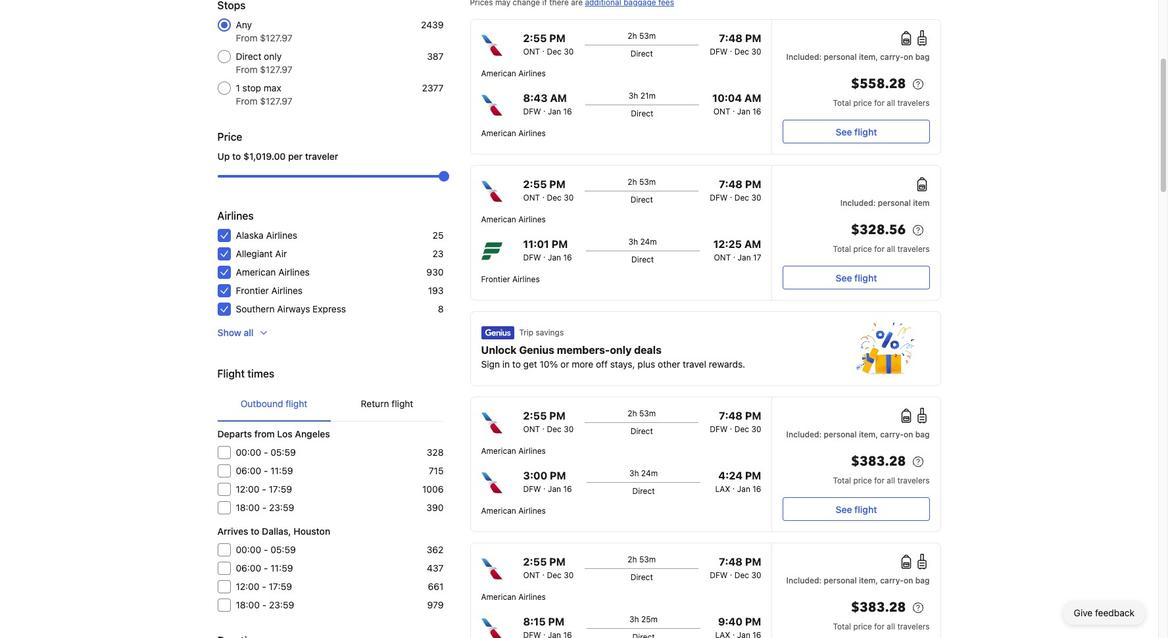 Task type: vqa. For each thing, say whether or not it's contained in the screenshot.
Once
no



Task type: describe. For each thing, give the bounding box(es) containing it.
2:55 for $558.28
[[523, 32, 547, 44]]

airlines up 8:43
[[518, 68, 546, 78]]

american airlines down 'air'
[[236, 266, 310, 278]]

dfw inside 3:00 pm dfw . jan 16
[[523, 484, 541, 494]]

trip
[[519, 328, 534, 337]]

stays,
[[610, 359, 635, 370]]

from inside any from $127.97
[[236, 32, 258, 43]]

to for arrives to dallas, houston
[[251, 526, 259, 537]]

all inside button
[[244, 327, 254, 338]]

4 2:55 pm ont . dec 30 from the top
[[523, 556, 574, 580]]

387
[[427, 51, 444, 62]]

unlock
[[481, 344, 517, 356]]

21m
[[641, 91, 656, 101]]

- for 362
[[264, 544, 268, 555]]

outbound flight
[[241, 398, 307, 409]]

dfw inside 8:43 am dfw . jan 16
[[523, 107, 541, 116]]

southern airways express
[[236, 303, 346, 314]]

. inside 4:24 pm lax . jan 16
[[733, 482, 735, 491]]

travel
[[683, 359, 706, 370]]

other
[[658, 359, 680, 370]]

unlock genius members-only deals sign in to get 10% or more off stays, plus other travel rewards.
[[481, 344, 745, 370]]

departs
[[217, 428, 252, 439]]

jan for 11:01
[[548, 253, 561, 262]]

included: for $558.28
[[786, 52, 822, 62]]

see for $328.56
[[836, 272, 852, 283]]

see flight button for $558.28
[[783, 120, 930, 143]]

8:43
[[523, 92, 548, 104]]

9:40 pm
[[718, 616, 761, 628]]

2h 53m for $383.28
[[628, 409, 656, 418]]

show all
[[217, 327, 254, 338]]

18:00 for departs
[[236, 502, 260, 513]]

bag for $383.28
[[916, 430, 930, 439]]

4 total price for all travelers from the top
[[833, 622, 930, 632]]

$1,019.00
[[243, 151, 286, 162]]

16 for $558.28
[[563, 107, 572, 116]]

get
[[523, 359, 537, 370]]

. inside 3:00 pm dfw . jan 16
[[543, 482, 546, 491]]

4:24 pm lax . jan 16
[[715, 470, 761, 494]]

00:00 - 05:59 for from
[[236, 447, 296, 458]]

express
[[313, 303, 346, 314]]

ont inside 10:04 am ont . jan 16
[[714, 107, 731, 116]]

3 bag from the top
[[916, 576, 930, 585]]

any from $127.97
[[236, 19, 293, 43]]

or
[[561, 359, 569, 370]]

12:00 for arrives
[[236, 581, 260, 592]]

pm inside 3:00 pm dfw . jan 16
[[550, 470, 566, 482]]

2377
[[422, 82, 444, 93]]

for for 10:04 am
[[874, 98, 885, 108]]

price for 12:25 am
[[853, 244, 872, 254]]

1 horizontal spatial frontier
[[481, 274, 510, 284]]

2:55 pm ont . dec 30 for $328.56
[[523, 178, 574, 203]]

am inside 8:43 am dfw . jan 16
[[550, 92, 567, 104]]

to inside unlock genius members-only deals sign in to get 10% or more off stays, plus other travel rewards.
[[512, 359, 521, 370]]

06:00 for departs
[[236, 465, 261, 476]]

$558.28
[[851, 75, 906, 93]]

1 vertical spatial frontier airlines
[[236, 285, 303, 296]]

8:15
[[523, 616, 546, 628]]

3h 21m
[[629, 91, 656, 101]]

18:00 for arrives
[[236, 599, 260, 610]]

airlines up 3:00
[[518, 446, 546, 456]]

24m for $383.28
[[641, 468, 658, 478]]

give
[[1074, 607, 1093, 618]]

allegiant air
[[236, 248, 287, 259]]

3h for $383.28
[[629, 468, 639, 478]]

american airlines down 8:43
[[481, 128, 546, 138]]

12:25
[[714, 238, 742, 250]]

12:00 - 17:59 for from
[[236, 484, 292, 495]]

. inside 10:04 am ont . jan 16
[[733, 104, 735, 114]]

3:00
[[523, 470, 547, 482]]

979
[[427, 599, 444, 610]]

total for 12:25 am
[[833, 244, 851, 254]]

airlines up alaska
[[217, 210, 254, 222]]

members-
[[557, 344, 610, 356]]

am for $328.56
[[745, 238, 761, 250]]

item, for $383.28
[[859, 430, 878, 439]]

dfw up 4:24
[[710, 424, 728, 434]]

17:59 for dallas,
[[269, 581, 292, 592]]

feedback
[[1095, 607, 1135, 618]]

to for up to $1,019.00 per traveler
[[232, 151, 241, 162]]

see flight for $383.28
[[836, 504, 877, 515]]

23:59 for los
[[269, 502, 294, 513]]

2 $383.28 region from the top
[[783, 597, 930, 621]]

25
[[433, 230, 444, 241]]

price for 10:04 am
[[853, 98, 872, 108]]

3 on from the top
[[904, 576, 913, 585]]

18:00 - 23:59 for from
[[236, 502, 294, 513]]

lax
[[715, 484, 731, 494]]

4:24
[[719, 470, 743, 482]]

arrives to dallas, houston
[[217, 526, 330, 537]]

per
[[288, 151, 303, 162]]

10:04 am ont . jan 16
[[713, 92, 761, 116]]

trip savings
[[519, 328, 564, 337]]

ont for 8:15 pm
[[523, 570, 540, 580]]

$558.28 region
[[783, 74, 930, 97]]

see flight for $558.28
[[836, 126, 877, 137]]

10:04
[[713, 92, 742, 104]]

3h 24m for $383.28
[[629, 468, 658, 478]]

alaska airlines
[[236, 230, 297, 241]]

from inside direct only from $127.97
[[236, 64, 258, 75]]

53m for $383.28
[[639, 409, 656, 418]]

houston
[[294, 526, 330, 537]]

pm inside 4:24 pm lax . jan 16
[[745, 470, 761, 482]]

dec up 10:04
[[735, 47, 749, 57]]

12:25 am ont . jan 17
[[714, 238, 761, 262]]

only inside unlock genius members-only deals sign in to get 10% or more off stays, plus other travel rewards.
[[610, 344, 632, 356]]

travelers for 10:04 am
[[898, 98, 930, 108]]

2:55 for $328.56
[[523, 178, 547, 190]]

16 inside 4:24 pm lax . jan 16
[[753, 484, 761, 494]]

- for 1006
[[262, 484, 266, 495]]

661
[[428, 581, 444, 592]]

$127.97 inside any from $127.97
[[260, 32, 293, 43]]

included: personal item
[[841, 198, 930, 208]]

11:01
[[523, 238, 549, 250]]

8:15 pm
[[523, 616, 564, 628]]

total for 10:04 am
[[833, 98, 851, 108]]

ont for 8:43 am
[[523, 47, 540, 57]]

times
[[247, 368, 274, 380]]

give feedback
[[1074, 607, 1135, 618]]

23:59 for dallas,
[[269, 599, 294, 610]]

23
[[433, 248, 444, 259]]

$127.97 inside 1 stop max from $127.97
[[260, 95, 293, 107]]

arrives
[[217, 526, 248, 537]]

sign
[[481, 359, 500, 370]]

price
[[217, 131, 242, 143]]

00:00 for departs
[[236, 447, 261, 458]]

3h 25m
[[630, 614, 658, 624]]

airlines down 11:01 pm dfw . jan 16
[[512, 274, 540, 284]]

dec up 11:01
[[547, 193, 562, 203]]

departs from los angeles
[[217, 428, 330, 439]]

2:55 pm ont . dec 30 for $383.28
[[523, 410, 574, 434]]

437
[[427, 562, 444, 574]]

2439
[[421, 19, 444, 30]]

dfw up 9:40
[[710, 570, 728, 580]]

8
[[438, 303, 444, 314]]

4 price from the top
[[853, 622, 872, 632]]

53m for $558.28
[[639, 31, 656, 41]]

06:00 - 11:59 for from
[[236, 465, 293, 476]]

item, for $558.28
[[859, 52, 878, 62]]

3h for $558.28
[[629, 91, 638, 101]]

06:00 - 11:59 for to
[[236, 562, 293, 574]]

930
[[427, 266, 444, 278]]

from
[[254, 428, 275, 439]]

24m for $328.56
[[640, 237, 657, 247]]

plus
[[638, 359, 655, 370]]

see flight for $328.56
[[836, 272, 877, 283]]

05:59 for dallas,
[[271, 544, 296, 555]]

see for $558.28
[[836, 126, 852, 137]]

1
[[236, 82, 240, 93]]

rewards.
[[709, 359, 745, 370]]

southern
[[236, 303, 275, 314]]

1006
[[422, 484, 444, 495]]

0 vertical spatial frontier airlines
[[481, 274, 540, 284]]

allegiant
[[236, 248, 273, 259]]

in
[[502, 359, 510, 370]]

30 up 11:01 pm dfw . jan 16
[[564, 193, 574, 203]]

return
[[361, 398, 389, 409]]

any
[[236, 19, 252, 30]]

jan for 4:24
[[737, 484, 751, 494]]

personal for $558.28
[[824, 52, 857, 62]]

dfw up 12:25
[[710, 193, 728, 203]]

flight for $328.56
[[855, 272, 877, 283]]

362
[[427, 544, 444, 555]]



Task type: locate. For each thing, give the bounding box(es) containing it.
pm
[[549, 32, 566, 44], [745, 32, 761, 44], [549, 178, 566, 190], [745, 178, 761, 190], [552, 238, 568, 250], [549, 410, 566, 422], [745, 410, 761, 422], [550, 470, 566, 482], [745, 470, 761, 482], [549, 556, 566, 568], [745, 556, 761, 568], [548, 616, 564, 628], [745, 616, 761, 628]]

1 vertical spatial bag
[[916, 430, 930, 439]]

3 included: personal item, carry-on bag from the top
[[786, 576, 930, 585]]

2 2:55 pm ont . dec 30 from the top
[[523, 178, 574, 203]]

2 included: personal item, carry-on bag from the top
[[786, 430, 930, 439]]

angeles
[[295, 428, 330, 439]]

0 vertical spatial from
[[236, 32, 258, 43]]

0 vertical spatial 18:00 - 23:59
[[236, 502, 294, 513]]

30 up 10:04 am ont . jan 16
[[752, 47, 761, 57]]

off
[[596, 359, 608, 370]]

2:55 up 8:15
[[523, 556, 547, 568]]

06:00 - 11:59 down arrives to dallas, houston
[[236, 562, 293, 574]]

2 53m from the top
[[639, 177, 656, 187]]

1 for from the top
[[874, 98, 885, 108]]

airlines up 'air'
[[266, 230, 297, 241]]

los
[[277, 428, 293, 439]]

0 vertical spatial 3h 24m
[[629, 237, 657, 247]]

total price for all travelers for 12:25 am
[[833, 244, 930, 254]]

2 vertical spatial carry-
[[880, 576, 904, 585]]

on
[[904, 52, 913, 62], [904, 430, 913, 439], [904, 576, 913, 585]]

frontier airlines
[[481, 274, 540, 284], [236, 285, 303, 296]]

alaska
[[236, 230, 264, 241]]

2 $383.28 from the top
[[851, 599, 906, 616]]

4 travelers from the top
[[898, 622, 930, 632]]

travelers for 4:24 pm
[[898, 476, 930, 485]]

0 horizontal spatial frontier airlines
[[236, 285, 303, 296]]

- for 328
[[264, 447, 268, 458]]

1 7:48 pm dfw . dec 30 from the top
[[710, 32, 761, 57]]

pm inside 11:01 pm dfw . jan 16
[[552, 238, 568, 250]]

1 00:00 - 05:59 from the top
[[236, 447, 296, 458]]

from inside 1 stop max from $127.97
[[236, 95, 258, 107]]

0 horizontal spatial to
[[232, 151, 241, 162]]

only up stays, at bottom right
[[610, 344, 632, 356]]

17:59
[[269, 484, 292, 495], [269, 581, 292, 592]]

0 vertical spatial see
[[836, 126, 852, 137]]

1 12:00 from the top
[[236, 484, 260, 495]]

$328.56
[[851, 221, 906, 239]]

3 $127.97 from the top
[[260, 95, 293, 107]]

3 total price for all travelers from the top
[[833, 476, 930, 485]]

18:00 - 23:59 for to
[[236, 599, 294, 610]]

direct
[[631, 49, 653, 59], [236, 51, 261, 62], [631, 109, 654, 118], [631, 195, 653, 205], [632, 255, 654, 264], [631, 426, 653, 436], [632, 486, 655, 496], [631, 572, 653, 582]]

0 vertical spatial $383.28
[[851, 453, 906, 470]]

ont inside 12:25 am ont . jan 17
[[714, 253, 731, 262]]

05:59 down dallas,
[[271, 544, 296, 555]]

personal for $328.56
[[878, 198, 911, 208]]

dec up 8:43
[[547, 47, 562, 57]]

$127.97 down the max
[[260, 95, 293, 107]]

06:00 - 11:59
[[236, 465, 293, 476], [236, 562, 293, 574]]

bag
[[916, 52, 930, 62], [916, 430, 930, 439], [916, 576, 930, 585]]

0 horizontal spatial only
[[264, 51, 282, 62]]

airlines down 'air'
[[278, 266, 310, 278]]

included: personal item, carry-on bag for $558.28
[[786, 52, 930, 62]]

3 carry- from the top
[[880, 576, 904, 585]]

05:59 down los
[[271, 447, 296, 458]]

11:01 pm dfw . jan 16
[[523, 238, 572, 262]]

1 vertical spatial 3h 24m
[[629, 468, 658, 478]]

53m
[[639, 31, 656, 41], [639, 177, 656, 187], [639, 409, 656, 418], [639, 555, 656, 564]]

25m
[[641, 614, 658, 624]]

1 2h from the top
[[628, 31, 637, 41]]

0 vertical spatial 18:00
[[236, 502, 260, 513]]

1 vertical spatial 06:00 - 11:59
[[236, 562, 293, 574]]

1 vertical spatial 24m
[[641, 468, 658, 478]]

2 18:00 - 23:59 from the top
[[236, 599, 294, 610]]

1 11:59 from the top
[[271, 465, 293, 476]]

airlines up southern airways express
[[271, 285, 303, 296]]

from
[[236, 32, 258, 43], [236, 64, 258, 75], [236, 95, 258, 107]]

3 7:48 from the top
[[719, 410, 743, 422]]

genius
[[519, 344, 555, 356]]

1 horizontal spatial only
[[610, 344, 632, 356]]

1 vertical spatial 12:00 - 17:59
[[236, 581, 292, 592]]

2:55 pm ont . dec 30 up 3:00
[[523, 410, 574, 434]]

american airlines down 3:00
[[481, 506, 546, 516]]

jan inside 4:24 pm lax . jan 16
[[737, 484, 751, 494]]

1 vertical spatial 17:59
[[269, 581, 292, 592]]

0 vertical spatial on
[[904, 52, 913, 62]]

1 vertical spatial 06:00
[[236, 562, 261, 574]]

2 travelers from the top
[[898, 244, 930, 254]]

2:55 down get at bottom
[[523, 410, 547, 422]]

included: for $383.28
[[786, 430, 822, 439]]

all for 12:25 am
[[887, 244, 895, 254]]

4 7:48 from the top
[[719, 556, 743, 568]]

1 total from the top
[[833, 98, 851, 108]]

30 up 12:25 am ont . jan 17
[[752, 193, 761, 203]]

frontier right 930
[[481, 274, 510, 284]]

jan for 8:43
[[548, 107, 561, 116]]

$127.97
[[260, 32, 293, 43], [260, 64, 293, 75], [260, 95, 293, 107]]

3h for $328.56
[[629, 237, 638, 247]]

see for $383.28
[[836, 504, 852, 515]]

2 18:00 from the top
[[236, 599, 260, 610]]

0 vertical spatial 17:59
[[269, 484, 292, 495]]

2:55 pm ont . dec 30 up 8:15 pm
[[523, 556, 574, 580]]

1 06:00 from the top
[[236, 465, 261, 476]]

1 53m from the top
[[639, 31, 656, 41]]

06:00 down departs
[[236, 465, 261, 476]]

am right 8:43
[[550, 92, 567, 104]]

7:48 up 10:04
[[719, 32, 743, 44]]

all for 4:24 pm
[[887, 476, 895, 485]]

1 horizontal spatial frontier airlines
[[481, 274, 540, 284]]

11:59 down los
[[271, 465, 293, 476]]

flight for $558.28
[[855, 126, 877, 137]]

1 vertical spatial see
[[836, 272, 852, 283]]

ont for 11:01 pm
[[523, 193, 540, 203]]

24m
[[640, 237, 657, 247], [641, 468, 658, 478]]

dfw inside 11:01 pm dfw . jan 16
[[523, 253, 541, 262]]

2 see flight button from the top
[[783, 266, 930, 289]]

all
[[887, 98, 895, 108], [887, 244, 895, 254], [244, 327, 254, 338], [887, 476, 895, 485], [887, 622, 895, 632]]

3 2h 53m from the top
[[628, 409, 656, 418]]

1 vertical spatial see flight button
[[783, 266, 930, 289]]

0 vertical spatial 06:00 - 11:59
[[236, 465, 293, 476]]

see
[[836, 126, 852, 137], [836, 272, 852, 283], [836, 504, 852, 515]]

. inside 8:43 am dfw . jan 16
[[543, 104, 546, 114]]

0 vertical spatial $383.28 region
[[783, 451, 930, 475]]

jan for 12:25
[[738, 253, 751, 262]]

frontier airlines down 11:01
[[481, 274, 540, 284]]

american airlines up 11:01
[[481, 214, 546, 224]]

american airlines up 3:00
[[481, 446, 546, 456]]

dec up 12:25
[[735, 193, 749, 203]]

1 item, from the top
[[859, 52, 878, 62]]

1 vertical spatial 00:00 - 05:59
[[236, 544, 296, 555]]

00:00 - 05:59 for to
[[236, 544, 296, 555]]

for for 12:25 am
[[874, 244, 885, 254]]

return flight button
[[331, 387, 444, 421]]

ont up 3:00
[[523, 424, 540, 434]]

american airlines up 8:15
[[481, 592, 546, 602]]

2 00:00 from the top
[[236, 544, 261, 555]]

show
[[217, 327, 241, 338]]

1 2:55 from the top
[[523, 32, 547, 44]]

frontier up the southern
[[236, 285, 269, 296]]

2 17:59 from the top
[[269, 581, 292, 592]]

2 00:00 - 05:59 from the top
[[236, 544, 296, 555]]

included: personal item, carry-on bag for $383.28
[[786, 430, 930, 439]]

2 vertical spatial $127.97
[[260, 95, 293, 107]]

18:00 - 23:59
[[236, 502, 294, 513], [236, 599, 294, 610]]

1 on from the top
[[904, 52, 913, 62]]

2 05:59 from the top
[[271, 544, 296, 555]]

max
[[264, 82, 281, 93]]

1 vertical spatial $383.28
[[851, 599, 906, 616]]

2 vertical spatial item,
[[859, 576, 878, 585]]

tab list
[[217, 387, 444, 422]]

1 7:48 from the top
[[719, 32, 743, 44]]

1 vertical spatial only
[[610, 344, 632, 356]]

1 $127.97 from the top
[[260, 32, 293, 43]]

0 vertical spatial 00:00
[[236, 447, 261, 458]]

deals
[[634, 344, 662, 356]]

only down any from $127.97
[[264, 51, 282, 62]]

7:48 for $328.56
[[719, 178, 743, 190]]

1 2:55 pm ont . dec 30 from the top
[[523, 32, 574, 57]]

3h 24m for $328.56
[[629, 237, 657, 247]]

1 vertical spatial 05:59
[[271, 544, 296, 555]]

0 vertical spatial 06:00
[[236, 465, 261, 476]]

30 up 8:43 am dfw . jan 16
[[564, 47, 574, 57]]

airlines up 11:01
[[518, 214, 546, 224]]

total for 4:24 pm
[[833, 476, 851, 485]]

2h 53m
[[628, 31, 656, 41], [628, 177, 656, 187], [628, 409, 656, 418], [628, 555, 656, 564]]

- for 661
[[262, 581, 266, 592]]

jan for 3:00
[[548, 484, 561, 494]]

jan inside 11:01 pm dfw . jan 16
[[548, 253, 561, 262]]

16 inside 8:43 am dfw . jan 16
[[563, 107, 572, 116]]

- for 390
[[262, 502, 267, 513]]

1 vertical spatial $383.28 region
[[783, 597, 930, 621]]

1 see from the top
[[836, 126, 852, 137]]

1 2h 53m from the top
[[628, 31, 656, 41]]

2 vertical spatial from
[[236, 95, 258, 107]]

2 7:48 from the top
[[719, 178, 743, 190]]

stop
[[242, 82, 261, 93]]

0 vertical spatial bag
[[916, 52, 930, 62]]

30 up 4:24 pm lax . jan 16
[[752, 424, 761, 434]]

tab list containing outbound flight
[[217, 387, 444, 422]]

airlines up 8:15
[[518, 592, 546, 602]]

jan inside 12:25 am ont . jan 17
[[738, 253, 751, 262]]

total
[[833, 98, 851, 108], [833, 244, 851, 254], [833, 476, 851, 485], [833, 622, 851, 632]]

4 2h from the top
[[628, 555, 637, 564]]

for for 4:24 pm
[[874, 476, 885, 485]]

2 item, from the top
[[859, 430, 878, 439]]

ont for 3:00 pm
[[523, 424, 540, 434]]

2 vertical spatial bag
[[916, 576, 930, 585]]

traveler
[[305, 151, 338, 162]]

0 vertical spatial 12:00 - 17:59
[[236, 484, 292, 495]]

0 vertical spatial 11:59
[[271, 465, 293, 476]]

0 vertical spatial included: personal item, carry-on bag
[[786, 52, 930, 62]]

ont down 12:25
[[714, 253, 731, 262]]

1 vertical spatial 00:00
[[236, 544, 261, 555]]

16 inside 10:04 am ont . jan 16
[[753, 107, 761, 116]]

am for $558.28
[[745, 92, 761, 104]]

06:00 for arrives
[[236, 562, 261, 574]]

0 vertical spatial 05:59
[[271, 447, 296, 458]]

personal for $383.28
[[824, 430, 857, 439]]

on for $383.28
[[904, 430, 913, 439]]

1 vertical spatial 12:00
[[236, 581, 260, 592]]

7:48 pm dfw . dec 30 up 4:24
[[710, 410, 761, 434]]

1 see flight from the top
[[836, 126, 877, 137]]

7:48 pm dfw . dec 30 for $328.56
[[710, 178, 761, 203]]

1 travelers from the top
[[898, 98, 930, 108]]

2:55 pm ont . dec 30 for $558.28
[[523, 32, 574, 57]]

0 vertical spatial 00:00 - 05:59
[[236, 447, 296, 458]]

more
[[572, 359, 594, 370]]

3h
[[629, 91, 638, 101], [629, 237, 638, 247], [629, 468, 639, 478], [630, 614, 639, 624]]

1 vertical spatial on
[[904, 430, 913, 439]]

give feedback button
[[1064, 601, 1145, 625]]

airlines
[[518, 68, 546, 78], [518, 128, 546, 138], [217, 210, 254, 222], [518, 214, 546, 224], [266, 230, 297, 241], [278, 266, 310, 278], [512, 274, 540, 284], [271, 285, 303, 296], [518, 446, 546, 456], [518, 506, 546, 516], [518, 592, 546, 602]]

2 2h 53m from the top
[[628, 177, 656, 187]]

included:
[[786, 52, 822, 62], [841, 198, 876, 208], [786, 430, 822, 439], [786, 576, 822, 585]]

3 item, from the top
[[859, 576, 878, 585]]

2 on from the top
[[904, 430, 913, 439]]

2 vertical spatial see flight
[[836, 504, 877, 515]]

1 vertical spatial to
[[512, 359, 521, 370]]

7:48 pm dfw . dec 30 up 12:25
[[710, 178, 761, 203]]

$127.97 inside direct only from $127.97
[[260, 64, 293, 75]]

travelers for 12:25 am
[[898, 244, 930, 254]]

item
[[913, 198, 930, 208]]

2h 53m for $328.56
[[628, 177, 656, 187]]

1 vertical spatial included: personal item, carry-on bag
[[786, 430, 930, 439]]

2 11:59 from the top
[[271, 562, 293, 574]]

9:40
[[718, 616, 743, 628]]

00:00 - 05:59
[[236, 447, 296, 458], [236, 544, 296, 555]]

7:48 pm dfw . dec 30 up 9:40 pm
[[710, 556, 761, 580]]

2:55 up 11:01
[[523, 178, 547, 190]]

2 vertical spatial see
[[836, 504, 852, 515]]

see flight
[[836, 126, 877, 137], [836, 272, 877, 283], [836, 504, 877, 515]]

1 carry- from the top
[[880, 52, 904, 62]]

05:59 for los
[[271, 447, 296, 458]]

00:00 - 05:59 down from
[[236, 447, 296, 458]]

2 bag from the top
[[916, 430, 930, 439]]

see flight button for $383.28
[[783, 497, 930, 521]]

2h for $558.28
[[628, 31, 637, 41]]

30 up 9:40 pm
[[752, 570, 761, 580]]

3 7:48 pm dfw . dec 30 from the top
[[710, 410, 761, 434]]

390
[[427, 502, 444, 513]]

flight
[[217, 368, 245, 380]]

3 price from the top
[[853, 476, 872, 485]]

$127.97 up direct only from $127.97
[[260, 32, 293, 43]]

0 vertical spatial carry-
[[880, 52, 904, 62]]

savings
[[536, 328, 564, 337]]

11:59 for los
[[271, 465, 293, 476]]

3 2h from the top
[[628, 409, 637, 418]]

3 travelers from the top
[[898, 476, 930, 485]]

3 for from the top
[[874, 476, 885, 485]]

00:00 for arrives
[[236, 544, 261, 555]]

0 vertical spatial 12:00
[[236, 484, 260, 495]]

airways
[[277, 303, 310, 314]]

7:48
[[719, 32, 743, 44], [719, 178, 743, 190], [719, 410, 743, 422], [719, 556, 743, 568]]

0 vertical spatial frontier
[[481, 274, 510, 284]]

. inside 11:01 pm dfw . jan 16
[[543, 250, 546, 260]]

1 17:59 from the top
[[269, 484, 292, 495]]

to right in
[[512, 359, 521, 370]]

2:55 pm ont . dec 30 up 8:43
[[523, 32, 574, 57]]

16 for $383.28
[[563, 484, 572, 494]]

12:00 - 17:59 for to
[[236, 581, 292, 592]]

0 vertical spatial see flight
[[836, 126, 877, 137]]

4 2:55 from the top
[[523, 556, 547, 568]]

1 $383.28 region from the top
[[783, 451, 930, 475]]

4 7:48 pm dfw . dec 30 from the top
[[710, 556, 761, 580]]

1 05:59 from the top
[[271, 447, 296, 458]]

2 12:00 - 17:59 from the top
[[236, 581, 292, 592]]

7:48 pm dfw . dec 30 up 10:04
[[710, 32, 761, 57]]

on for $558.28
[[904, 52, 913, 62]]

16
[[563, 107, 572, 116], [753, 107, 761, 116], [563, 253, 572, 262], [563, 484, 572, 494], [753, 484, 761, 494]]

ont up 8:15
[[523, 570, 540, 580]]

dallas,
[[262, 526, 291, 537]]

total price for all travelers for 10:04 am
[[833, 98, 930, 108]]

0 horizontal spatial frontier
[[236, 285, 269, 296]]

2 carry- from the top
[[880, 430, 904, 439]]

2 total from the top
[[833, 244, 851, 254]]

1 06:00 - 11:59 from the top
[[236, 465, 293, 476]]

carry- for $383.28
[[880, 430, 904, 439]]

flight for $383.28
[[855, 504, 877, 515]]

00:00 down departs
[[236, 447, 261, 458]]

- for 979
[[262, 599, 267, 610]]

american airlines up 8:43
[[481, 68, 546, 78]]

2 price from the top
[[853, 244, 872, 254]]

1 vertical spatial from
[[236, 64, 258, 75]]

bag for $558.28
[[916, 52, 930, 62]]

30 up 3:00 pm dfw . jan 16
[[564, 424, 574, 434]]

2 23:59 from the top
[[269, 599, 294, 610]]

2 vertical spatial included: personal item, carry-on bag
[[786, 576, 930, 585]]

1 vertical spatial 23:59
[[269, 599, 294, 610]]

2 from from the top
[[236, 64, 258, 75]]

2 $127.97 from the top
[[260, 64, 293, 75]]

show all button
[[212, 321, 275, 345]]

american
[[481, 68, 516, 78], [481, 128, 516, 138], [481, 214, 516, 224], [236, 266, 276, 278], [481, 446, 516, 456], [481, 506, 516, 516], [481, 592, 516, 602]]

only inside direct only from $127.97
[[264, 51, 282, 62]]

10%
[[540, 359, 558, 370]]

ont up 8:43
[[523, 47, 540, 57]]

1 00:00 from the top
[[236, 447, 261, 458]]

dfw down 3:00
[[523, 484, 541, 494]]

1 $383.28 from the top
[[851, 453, 906, 470]]

am up 17
[[745, 238, 761, 250]]

16 inside 3:00 pm dfw . jan 16
[[563, 484, 572, 494]]

total price for all travelers for 4:24 pm
[[833, 476, 930, 485]]

30 up 8:15 pm
[[564, 570, 574, 580]]

1 horizontal spatial to
[[251, 526, 259, 537]]

17:59 for los
[[269, 484, 292, 495]]

$127.97 up the max
[[260, 64, 293, 75]]

2:55 up 8:43
[[523, 32, 547, 44]]

ont up 11:01
[[523, 193, 540, 203]]

up to $1,019.00 per traveler
[[217, 151, 338, 162]]

16 for $328.56
[[563, 253, 572, 262]]

2 7:48 pm dfw . dec 30 from the top
[[710, 178, 761, 203]]

$328.56 region
[[783, 220, 930, 243]]

3 see from the top
[[836, 504, 852, 515]]

2 see flight from the top
[[836, 272, 877, 283]]

$383.28 region
[[783, 451, 930, 475], [783, 597, 930, 621]]

00:00 - 05:59 down arrives to dallas, houston
[[236, 544, 296, 555]]

2 06:00 - 11:59 from the top
[[236, 562, 293, 574]]

2 06:00 from the top
[[236, 562, 261, 574]]

7:48 up 12:25
[[719, 178, 743, 190]]

dfw down 11:01
[[523, 253, 541, 262]]

17
[[753, 253, 761, 262]]

4 total from the top
[[833, 622, 851, 632]]

ont
[[523, 47, 540, 57], [714, 107, 731, 116], [523, 193, 540, 203], [714, 253, 731, 262], [523, 424, 540, 434], [523, 570, 540, 580]]

frontier airlines up the southern
[[236, 285, 303, 296]]

direct only from $127.97
[[236, 51, 293, 75]]

1 bag from the top
[[916, 52, 930, 62]]

12:00 down arrives
[[236, 581, 260, 592]]

to left dallas,
[[251, 526, 259, 537]]

2 vertical spatial on
[[904, 576, 913, 585]]

3 2:55 pm ont . dec 30 from the top
[[523, 410, 574, 434]]

11:59
[[271, 465, 293, 476], [271, 562, 293, 574]]

jan inside 10:04 am ont . jan 16
[[737, 107, 751, 116]]

to right up
[[232, 151, 241, 162]]

0 vertical spatial item,
[[859, 52, 878, 62]]

1 vertical spatial item,
[[859, 430, 878, 439]]

-
[[264, 447, 268, 458], [264, 465, 268, 476], [262, 484, 266, 495], [262, 502, 267, 513], [264, 544, 268, 555], [264, 562, 268, 574], [262, 581, 266, 592], [262, 599, 267, 610]]

ont down 10:04
[[714, 107, 731, 116]]

4 for from the top
[[874, 622, 885, 632]]

dec up 4:24
[[735, 424, 749, 434]]

16 inside 11:01 pm dfw . jan 16
[[563, 253, 572, 262]]

1 included: personal item, carry-on bag from the top
[[786, 52, 930, 62]]

53m for $328.56
[[639, 177, 656, 187]]

8:43 am dfw . jan 16
[[523, 92, 572, 116]]

1 vertical spatial 18:00 - 23:59
[[236, 599, 294, 610]]

from down stop
[[236, 95, 258, 107]]

7:48 pm dfw . dec 30 for $383.28
[[710, 410, 761, 434]]

1 total price for all travelers from the top
[[833, 98, 930, 108]]

2 horizontal spatial to
[[512, 359, 521, 370]]

direct inside direct only from $127.97
[[236, 51, 261, 62]]

included: for $328.56
[[841, 198, 876, 208]]

3 see flight from the top
[[836, 504, 877, 515]]

2 for from the top
[[874, 244, 885, 254]]

1 23:59 from the top
[[269, 502, 294, 513]]

2 vertical spatial to
[[251, 526, 259, 537]]

airlines down 3:00 pm dfw . jan 16
[[518, 506, 546, 516]]

7:48 up 9:40
[[719, 556, 743, 568]]

2 total price for all travelers from the top
[[833, 244, 930, 254]]

1 vertical spatial 11:59
[[271, 562, 293, 574]]

00:00 down arrives
[[236, 544, 261, 555]]

genius image
[[856, 322, 914, 375], [481, 326, 514, 339], [481, 326, 514, 339]]

airlines down 8:43 am dfw . jan 16
[[518, 128, 546, 138]]

item,
[[859, 52, 878, 62], [859, 430, 878, 439], [859, 576, 878, 585]]

from up stop
[[236, 64, 258, 75]]

up
[[217, 151, 230, 162]]

air
[[275, 248, 287, 259]]

1 stop max from $127.97
[[236, 82, 293, 107]]

3h 24m
[[629, 237, 657, 247], [629, 468, 658, 478]]

carry- for $558.28
[[880, 52, 904, 62]]

2:55 for $383.28
[[523, 410, 547, 422]]

3 from from the top
[[236, 95, 258, 107]]

7:48 down rewards.
[[719, 410, 743, 422]]

all for 10:04 am
[[887, 98, 895, 108]]

12:00 - 17:59 down arrives to dallas, houston
[[236, 581, 292, 592]]

am right 10:04
[[745, 92, 761, 104]]

193
[[428, 285, 444, 296]]

jan inside 8:43 am dfw . jan 16
[[548, 107, 561, 116]]

7:48 pm dfw . dec 30 for $558.28
[[710, 32, 761, 57]]

1 vertical spatial $127.97
[[260, 64, 293, 75]]

17:59 down dallas,
[[269, 581, 292, 592]]

12:00 up arrives
[[236, 484, 260, 495]]

2h 53m for $558.28
[[628, 31, 656, 41]]

06:00 down arrives
[[236, 562, 261, 574]]

1 vertical spatial carry-
[[880, 430, 904, 439]]

12:00 - 17:59 up arrives to dallas, houston
[[236, 484, 292, 495]]

from down any
[[236, 32, 258, 43]]

dec up 9:40 pm
[[735, 570, 749, 580]]

am inside 12:25 am ont . jan 17
[[745, 238, 761, 250]]

3 53m from the top
[[639, 409, 656, 418]]

0 vertical spatial see flight button
[[783, 120, 930, 143]]

outbound flight button
[[217, 387, 331, 421]]

7:48 for $558.28
[[719, 32, 743, 44]]

3 total from the top
[[833, 476, 851, 485]]

0 vertical spatial $127.97
[[260, 32, 293, 43]]

. inside 12:25 am ont . jan 17
[[733, 250, 736, 260]]

dfw down 8:43
[[523, 107, 541, 116]]

2 vertical spatial see flight button
[[783, 497, 930, 521]]

outbound
[[241, 398, 283, 409]]

0 vertical spatial to
[[232, 151, 241, 162]]

4 2h 53m from the top
[[628, 555, 656, 564]]

1 vertical spatial 18:00
[[236, 599, 260, 610]]

1 12:00 - 17:59 from the top
[[236, 484, 292, 495]]

am inside 10:04 am ont . jan 16
[[745, 92, 761, 104]]

2 see from the top
[[836, 272, 852, 283]]

flight
[[855, 126, 877, 137], [855, 272, 877, 283], [286, 398, 307, 409], [392, 398, 413, 409], [855, 504, 877, 515]]

- for 437
[[264, 562, 268, 574]]

11:59 down dallas,
[[271, 562, 293, 574]]

2h for $383.28
[[628, 409, 637, 418]]

1 vertical spatial frontier
[[236, 285, 269, 296]]

dec up 8:15 pm
[[547, 570, 562, 580]]

1 vertical spatial see flight
[[836, 272, 877, 283]]

17:59 up dallas,
[[269, 484, 292, 495]]

06:00 - 11:59 down from
[[236, 465, 293, 476]]

dec up 3:00
[[547, 424, 562, 434]]

2 2:55 from the top
[[523, 178, 547, 190]]

1 price from the top
[[853, 98, 872, 108]]

0 vertical spatial only
[[264, 51, 282, 62]]

dfw up 10:04
[[710, 47, 728, 57]]

2:55 pm ont . dec 30 up 11:01
[[523, 178, 574, 203]]

return flight
[[361, 398, 413, 409]]

0 vertical spatial 24m
[[640, 237, 657, 247]]

jan inside 3:00 pm dfw . jan 16
[[548, 484, 561, 494]]

0 vertical spatial 23:59
[[269, 502, 294, 513]]

2 2h from the top
[[628, 177, 637, 187]]

1 from from the top
[[236, 32, 258, 43]]

- for 715
[[264, 465, 268, 476]]

4 53m from the top
[[639, 555, 656, 564]]

328
[[427, 447, 444, 458]]

7:48 for $383.28
[[719, 410, 743, 422]]



